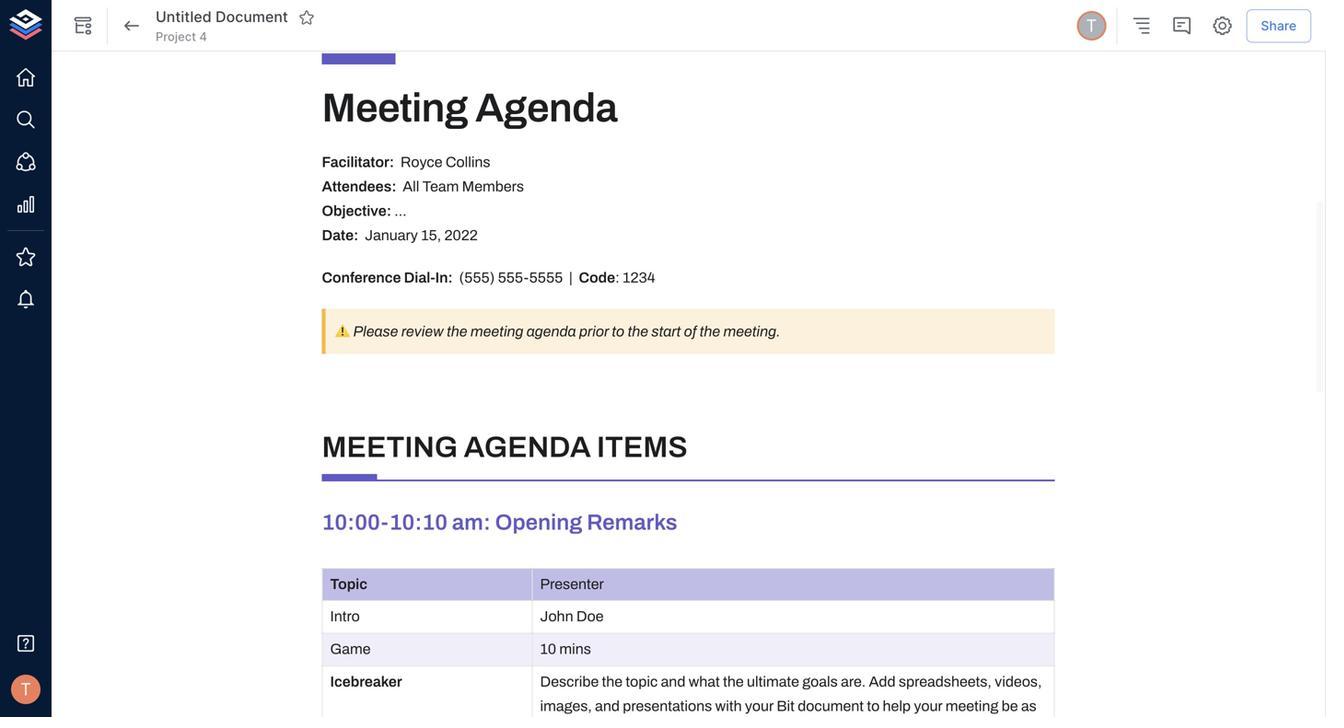 Task type: vqa. For each thing, say whether or not it's contained in the screenshot.


Task type: describe. For each thing, give the bounding box(es) containing it.
agenda
[[464, 431, 591, 463]]

of
[[684, 324, 696, 340]]

untitled
[[156, 8, 212, 26]]

am:
[[452, 511, 491, 535]]

meeting
[[322, 431, 458, 463]]

15,
[[421, 227, 441, 243]]

document
[[798, 698, 864, 714]]

attendees:
[[322, 179, 397, 195]]

date:
[[322, 227, 359, 243]]

january
[[365, 227, 418, 243]]

10 mins
[[540, 641, 591, 658]]

all
[[403, 179, 419, 195]]

0 horizontal spatial t button
[[6, 669, 46, 710]]

members
[[462, 179, 524, 195]]

with
[[715, 698, 742, 714]]

facilitator: royce collins attendees: all team members objective: ... date: january 15, 2022
[[322, 154, 524, 243]]

(555)
[[459, 270, 495, 286]]

ultimate
[[747, 674, 799, 690]]

prior
[[579, 324, 609, 340]]

remarks
[[587, 511, 677, 535]]

settings image
[[1211, 15, 1233, 37]]

comments image
[[1171, 15, 1193, 37]]

are.
[[841, 674, 866, 690]]

facilitator:
[[322, 154, 394, 170]]

1 horizontal spatial and
[[661, 674, 685, 690]]

add
[[869, 674, 896, 690]]

in:
[[435, 270, 453, 286]]

1 horizontal spatial t button
[[1074, 8, 1109, 43]]

untitled document
[[156, 8, 288, 26]]

mins
[[559, 641, 591, 658]]

objective:
[[322, 203, 391, 219]]

conference
[[322, 270, 401, 286]]

0 horizontal spatial t
[[20, 679, 31, 700]]

:
[[615, 270, 620, 286]]

⚠️ please review the meeting agenda prior to the start of the meeting.
[[335, 324, 780, 340]]

describe
[[540, 674, 599, 690]]

be
[[1002, 698, 1018, 714]]

document
[[216, 8, 288, 26]]

0 vertical spatial meeting
[[470, 324, 523, 340]]

what
[[689, 674, 720, 690]]

2022
[[444, 227, 478, 243]]

videos,
[[995, 674, 1042, 690]]

1 horizontal spatial t
[[1086, 16, 1097, 36]]

share button
[[1246, 9, 1311, 43]]

goals
[[802, 674, 838, 690]]

dial-
[[404, 270, 435, 286]]

collins
[[446, 154, 490, 170]]

to inside describe the topic and what the ultimate goals are. add spreadsheets, videos, images, and presentations with your bit document to help your meeting be a
[[867, 698, 880, 714]]

items
[[597, 431, 688, 463]]

conference dial-in: (555) 555-5555  | code : 1234
[[322, 270, 655, 286]]

show wiki image
[[72, 15, 94, 37]]

10
[[540, 641, 556, 658]]

5555  |
[[529, 270, 573, 286]]

meeting agenda
[[322, 86, 617, 130]]

meeting.
[[723, 324, 780, 340]]

the left start
[[628, 324, 648, 340]]

please
[[353, 324, 398, 340]]

review
[[401, 324, 444, 340]]

project 4
[[156, 29, 207, 44]]

john
[[540, 609, 573, 625]]

doe
[[576, 609, 604, 625]]



Task type: locate. For each thing, give the bounding box(es) containing it.
team
[[422, 179, 459, 195]]

the left topic
[[602, 674, 623, 690]]

1 vertical spatial t
[[20, 679, 31, 700]]

1 vertical spatial t button
[[6, 669, 46, 710]]

0 horizontal spatial meeting
[[470, 324, 523, 340]]

1 vertical spatial meeting
[[946, 698, 999, 714]]

0 horizontal spatial your
[[745, 698, 774, 714]]

the up with on the right
[[723, 674, 744, 690]]

555-
[[498, 270, 529, 286]]

0 vertical spatial t
[[1086, 16, 1097, 36]]

help
[[883, 698, 911, 714]]

john doe
[[540, 609, 604, 625]]

to right prior
[[612, 324, 624, 340]]

and up presentations
[[661, 674, 685, 690]]

10:00-
[[322, 511, 389, 535]]

your left the bit
[[745, 698, 774, 714]]

your
[[745, 698, 774, 714], [914, 698, 942, 714]]

2 your from the left
[[914, 698, 942, 714]]

and right images,
[[595, 698, 620, 714]]

to
[[612, 324, 624, 340], [867, 698, 880, 714]]

your down spreadsheets,
[[914, 698, 942, 714]]

describe the topic and what the ultimate goals are. add spreadsheets, videos, images, and presentations with your bit document to help your meeting be a
[[540, 674, 1045, 717]]

meeting down conference dial-in: (555) 555-5555  | code : 1234
[[470, 324, 523, 340]]

start
[[651, 324, 681, 340]]

the right review in the top of the page
[[447, 324, 467, 340]]

spreadsheets,
[[899, 674, 992, 690]]

bit
[[777, 698, 795, 714]]

meeting down spreadsheets,
[[946, 698, 999, 714]]

topic
[[330, 576, 367, 592]]

share
[[1261, 18, 1297, 33]]

royce
[[400, 154, 442, 170]]

meeting
[[470, 324, 523, 340], [946, 698, 999, 714]]

1234
[[623, 270, 655, 286]]

meeting inside describe the topic and what the ultimate goals are. add spreadsheets, videos, images, and presentations with your bit document to help your meeting be a
[[946, 698, 999, 714]]

meeting agenda items
[[322, 431, 688, 463]]

the
[[447, 324, 467, 340], [628, 324, 648, 340], [699, 324, 720, 340], [602, 674, 623, 690], [723, 674, 744, 690]]

icebreaker
[[330, 674, 402, 690]]

favorite image
[[298, 9, 315, 26]]

opening
[[495, 511, 582, 535]]

t button
[[1074, 8, 1109, 43], [6, 669, 46, 710]]

topic
[[626, 674, 658, 690]]

project
[[156, 29, 196, 44]]

1 horizontal spatial your
[[914, 698, 942, 714]]

1 vertical spatial and
[[595, 698, 620, 714]]

1 your from the left
[[745, 698, 774, 714]]

to left help
[[867, 698, 880, 714]]

and
[[661, 674, 685, 690], [595, 698, 620, 714]]

1 vertical spatial to
[[867, 698, 880, 714]]

images,
[[540, 698, 592, 714]]

1 horizontal spatial to
[[867, 698, 880, 714]]

game
[[330, 641, 371, 658]]

1 horizontal spatial meeting
[[946, 698, 999, 714]]

the right of
[[699, 324, 720, 340]]

go back image
[[121, 15, 143, 37]]

10:10
[[389, 511, 448, 535]]

4
[[199, 29, 207, 44]]

agenda
[[527, 324, 576, 340]]

0 horizontal spatial to
[[612, 324, 624, 340]]

project 4 link
[[156, 28, 207, 45]]

0 horizontal spatial and
[[595, 698, 620, 714]]

...
[[394, 203, 407, 219]]

presenter
[[540, 576, 604, 592]]

0 vertical spatial to
[[612, 324, 624, 340]]

⚠️
[[335, 324, 350, 340]]

0 vertical spatial and
[[661, 674, 685, 690]]

intro
[[330, 609, 360, 625]]

table of contents image
[[1130, 15, 1152, 37]]

presentations
[[623, 698, 712, 714]]

10:00-10:10 am: opening remarks
[[322, 511, 677, 535]]

agenda
[[475, 86, 617, 130]]

t
[[1086, 16, 1097, 36], [20, 679, 31, 700]]

0 vertical spatial t button
[[1074, 8, 1109, 43]]

code
[[579, 270, 615, 286]]

meeting
[[322, 86, 468, 130]]



